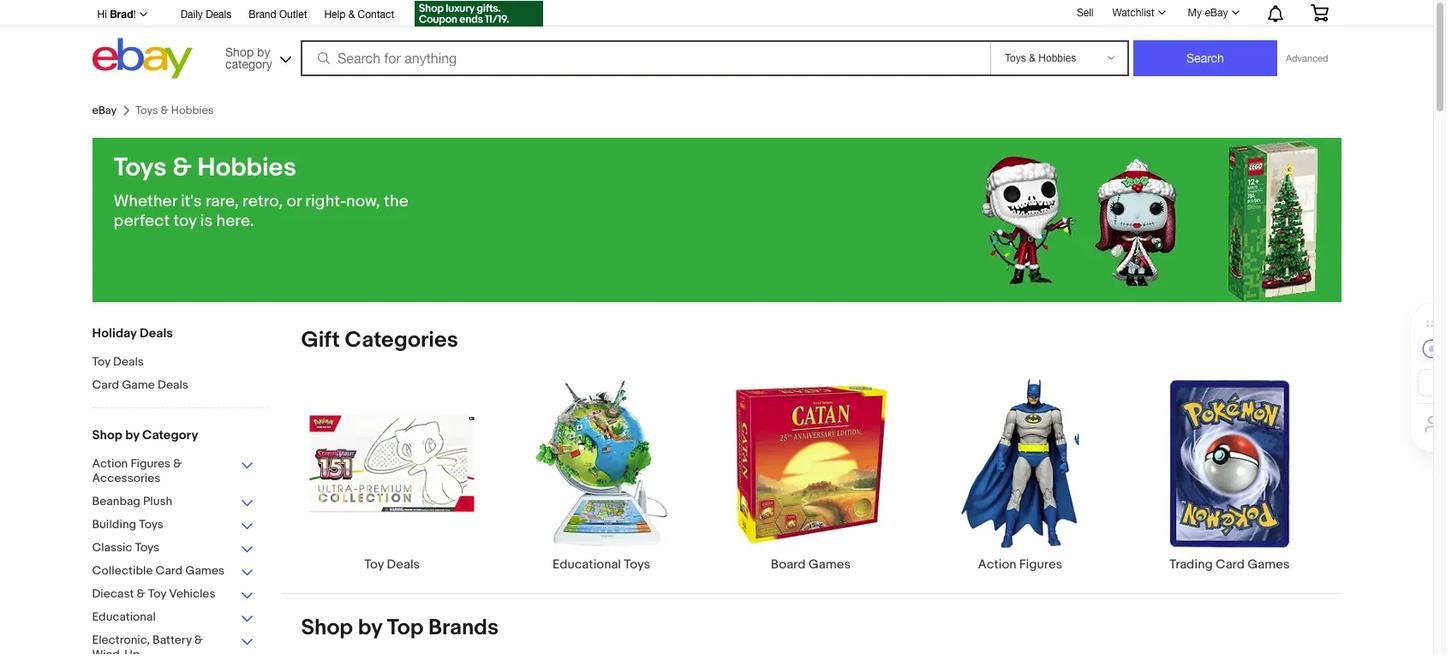 Task type: locate. For each thing, give the bounding box(es) containing it.
0 vertical spatial educational
[[553, 557, 621, 574]]

1 horizontal spatial toy
[[148, 587, 166, 602]]

shop by category
[[92, 428, 198, 444]]

toy for toy deals card game deals
[[92, 355, 110, 369]]

0 horizontal spatial action
[[92, 457, 128, 471]]

1 vertical spatial educational
[[92, 610, 156, 625]]

shop left top
[[301, 616, 353, 642]]

card left game
[[92, 378, 119, 393]]

figures inside action figures & accessories beanbag plush building toys classic toys collectible card games diecast & toy vehicles educational electronic, battery & wind-up
[[131, 457, 171, 471]]

toys inside toys & hobbies whether it's rare, retro, or right-now, the perfect toy is here.
[[114, 153, 167, 183]]

by inside 'shop by category'
[[257, 45, 270, 59]]

2 horizontal spatial card
[[1216, 557, 1245, 574]]

2 vertical spatial toy
[[148, 587, 166, 602]]

0 vertical spatial by
[[257, 45, 270, 59]]

main content
[[281, 327, 1342, 655]]

1 horizontal spatial card
[[156, 564, 183, 579]]

game
[[122, 378, 155, 393]]

& down category
[[173, 457, 182, 471]]

shop for shop by category
[[225, 45, 254, 59]]

diecast
[[92, 587, 134, 602]]

1 horizontal spatial games
[[809, 557, 851, 574]]

by left top
[[358, 616, 382, 642]]

daily deals link
[[181, 6, 232, 25]]

it's
[[181, 192, 202, 212]]

None submit
[[1134, 40, 1278, 76]]

gift
[[301, 327, 340, 354]]

1 horizontal spatial by
[[257, 45, 270, 59]]

trading
[[1170, 557, 1213, 574]]

games inside trading card games link
[[1248, 557, 1290, 574]]

brand outlet
[[249, 9, 307, 21]]

games inside board games link
[[809, 557, 851, 574]]

1 horizontal spatial educational
[[553, 557, 621, 574]]

& inside 'link'
[[349, 9, 355, 21]]

toys
[[114, 153, 167, 183], [139, 518, 164, 532], [135, 541, 160, 555], [624, 557, 651, 574]]

0 vertical spatial shop
[[225, 45, 254, 59]]

1 horizontal spatial action
[[978, 557, 1017, 574]]

shop down brand
[[225, 45, 254, 59]]

deals up top
[[387, 557, 420, 574]]

building
[[92, 518, 136, 532]]

my
[[1188, 7, 1202, 19]]

battery
[[153, 633, 192, 648]]

0 horizontal spatial by
[[125, 428, 139, 444]]

0 vertical spatial toy deals link
[[92, 355, 268, 371]]

1 vertical spatial figures
[[1020, 557, 1063, 574]]

building toys button
[[92, 518, 255, 534]]

rare,
[[206, 192, 239, 212]]

retro,
[[243, 192, 283, 212]]

advanced
[[1286, 53, 1329, 63]]

0 horizontal spatial figures
[[131, 457, 171, 471]]

1 vertical spatial action
[[978, 557, 1017, 574]]

shop
[[225, 45, 254, 59], [92, 428, 122, 444], [301, 616, 353, 642]]

deals
[[206, 9, 232, 21], [140, 326, 173, 342], [113, 355, 144, 369], [158, 378, 188, 393], [387, 557, 420, 574]]

toy up shop by top brands
[[364, 557, 384, 574]]

0 horizontal spatial toy deals link
[[92, 355, 268, 371]]

0 vertical spatial action
[[92, 457, 128, 471]]

1 vertical spatial ebay
[[92, 104, 117, 117]]

& right "help"
[[349, 9, 355, 21]]

toy down holiday
[[92, 355, 110, 369]]

the
[[384, 192, 409, 212]]

brands
[[429, 616, 499, 642]]

toy down collectible card games dropdown button
[[148, 587, 166, 602]]

0 horizontal spatial toy
[[92, 355, 110, 369]]

0 horizontal spatial educational
[[92, 610, 156, 625]]

1 horizontal spatial ebay
[[1205, 7, 1229, 19]]

1 horizontal spatial toy deals link
[[288, 375, 497, 574]]

by
[[257, 45, 270, 59], [125, 428, 139, 444], [358, 616, 382, 642]]

electronic,
[[92, 633, 150, 648]]

trading card games
[[1170, 557, 1290, 574]]

plush
[[143, 495, 172, 509]]

0 horizontal spatial shop
[[92, 428, 122, 444]]

shop up the accessories
[[92, 428, 122, 444]]

action
[[92, 457, 128, 471], [978, 557, 1017, 574]]

electronic, battery & wind-up button
[[92, 633, 255, 655]]

1 vertical spatial toy
[[364, 557, 384, 574]]

0 vertical spatial ebay
[[1205, 7, 1229, 19]]

deals inside account navigation
[[206, 9, 232, 21]]

1 vertical spatial toy deals link
[[288, 375, 497, 574]]

ebay inside account navigation
[[1205, 7, 1229, 19]]

ebay
[[1205, 7, 1229, 19], [92, 104, 117, 117]]

Search for anything text field
[[303, 42, 987, 75]]

deals for toy deals
[[387, 557, 420, 574]]

1 vertical spatial shop
[[92, 428, 122, 444]]

games right board
[[809, 557, 851, 574]]

none submit inside the shop by category banner
[[1134, 40, 1278, 76]]

or
[[287, 192, 302, 212]]

toy deals link
[[92, 355, 268, 371], [288, 375, 497, 574]]

shop by category banner
[[88, 0, 1342, 83]]

card
[[92, 378, 119, 393], [1216, 557, 1245, 574], [156, 564, 183, 579]]

action for action figures
[[978, 557, 1017, 574]]

figures
[[131, 457, 171, 471], [1020, 557, 1063, 574]]

card game deals link
[[92, 378, 268, 394]]

deals up game
[[113, 355, 144, 369]]

deals right daily on the top of the page
[[206, 9, 232, 21]]

2 horizontal spatial games
[[1248, 557, 1290, 574]]

card right trading
[[1216, 557, 1245, 574]]

classic
[[92, 541, 132, 555]]

action figures link
[[916, 375, 1125, 574]]

2 horizontal spatial by
[[358, 616, 382, 642]]

2 vertical spatial by
[[358, 616, 382, 642]]

by down brand
[[257, 45, 270, 59]]

board games link
[[706, 375, 916, 574]]

hi
[[97, 9, 107, 21]]

0 vertical spatial toy
[[92, 355, 110, 369]]

perfect
[[114, 212, 170, 231]]

help & contact link
[[324, 6, 394, 25]]

games
[[809, 557, 851, 574], [1248, 557, 1290, 574], [185, 564, 225, 579]]

toy inside toy deals card game deals
[[92, 355, 110, 369]]

categories
[[345, 327, 458, 354]]

games up vehicles
[[185, 564, 225, 579]]

educational
[[553, 557, 621, 574], [92, 610, 156, 625]]

0 horizontal spatial games
[[185, 564, 225, 579]]

action inside action figures & accessories beanbag plush building toys classic toys collectible card games diecast & toy vehicles educational electronic, battery & wind-up
[[92, 457, 128, 471]]

by left category
[[125, 428, 139, 444]]

0 horizontal spatial card
[[92, 378, 119, 393]]

1 horizontal spatial figures
[[1020, 557, 1063, 574]]

my ebay
[[1188, 7, 1229, 19]]

card down "classic toys" dropdown button
[[156, 564, 183, 579]]

ebay link
[[92, 104, 117, 117]]

2 horizontal spatial shop
[[301, 616, 353, 642]]

by for category
[[257, 45, 270, 59]]

whether
[[114, 192, 177, 212]]

beanbag plush button
[[92, 495, 255, 511]]

account navigation
[[88, 0, 1342, 29]]

toy
[[92, 355, 110, 369], [364, 557, 384, 574], [148, 587, 166, 602]]

1 horizontal spatial shop
[[225, 45, 254, 59]]

games right trading
[[1248, 557, 1290, 574]]

toy deals
[[364, 557, 420, 574]]

action for action figures & accessories beanbag plush building toys classic toys collectible card games diecast & toy vehicles educational electronic, battery & wind-up
[[92, 457, 128, 471]]

shop for shop by top brands
[[301, 616, 353, 642]]

& up it's
[[172, 153, 192, 183]]

2 vertical spatial shop
[[301, 616, 353, 642]]

get the coupon image
[[415, 1, 544, 27]]

deals for holiday deals
[[140, 326, 173, 342]]

shop inside 'shop by category'
[[225, 45, 254, 59]]

0 vertical spatial figures
[[131, 457, 171, 471]]

educational toys
[[553, 557, 651, 574]]

& right diecast
[[137, 587, 145, 602]]

educational button
[[92, 610, 255, 627]]

toy deals link for categories
[[288, 375, 497, 574]]

&
[[349, 9, 355, 21], [172, 153, 192, 183], [173, 457, 182, 471], [137, 587, 145, 602], [194, 633, 203, 648]]

1 vertical spatial by
[[125, 428, 139, 444]]

deals right holiday
[[140, 326, 173, 342]]

educational toys link
[[497, 375, 706, 574]]

2 horizontal spatial toy
[[364, 557, 384, 574]]

holiday deals
[[92, 326, 173, 342]]



Task type: vqa. For each thing, say whether or not it's contained in the screenshot.
Deals TOY DEALS LINK
yes



Task type: describe. For each thing, give the bounding box(es) containing it.
your shopping cart image
[[1310, 4, 1330, 21]]

watchlist
[[1113, 7, 1155, 19]]

brand outlet link
[[249, 6, 307, 25]]

card inside toy deals card game deals
[[92, 378, 119, 393]]

is
[[200, 212, 213, 231]]

hi brad !
[[97, 8, 136, 21]]

help
[[324, 9, 346, 21]]

toy deals link for deals
[[92, 355, 268, 371]]

outlet
[[279, 9, 307, 21]]

vehicles
[[169, 587, 216, 602]]

educational inside action figures & accessories beanbag plush building toys classic toys collectible card games diecast & toy vehicles educational electronic, battery & wind-up
[[92, 610, 156, 625]]

shop by category button
[[218, 38, 295, 75]]

toy inside action figures & accessories beanbag plush building toys classic toys collectible card games diecast & toy vehicles educational electronic, battery & wind-up
[[148, 587, 166, 602]]

by for top
[[358, 616, 382, 642]]

& right "battery" on the bottom of page
[[194, 633, 203, 648]]

deals right game
[[158, 378, 188, 393]]

card inside action figures & accessories beanbag plush building toys classic toys collectible card games diecast & toy vehicles educational electronic, battery & wind-up
[[156, 564, 183, 579]]

diecast & toy vehicles button
[[92, 587, 255, 603]]

toy deals card game deals
[[92, 355, 188, 393]]

!
[[133, 9, 136, 21]]

accessories
[[92, 471, 161, 486]]

figures for action figures & accessories beanbag plush building toys classic toys collectible card games diecast & toy vehicles educational electronic, battery & wind-up
[[131, 457, 171, 471]]

action figures & accessories button
[[92, 457, 255, 488]]

classic toys button
[[92, 541, 255, 557]]

contact
[[358, 9, 394, 21]]

daily
[[181, 9, 203, 21]]

my ebay link
[[1179, 3, 1247, 23]]

hobbies
[[198, 153, 297, 183]]

wind-
[[92, 648, 125, 655]]

shop for shop by category
[[92, 428, 122, 444]]

up
[[124, 648, 140, 655]]

category
[[225, 57, 272, 71]]

main content containing gift categories
[[281, 327, 1342, 655]]

sell
[[1077, 7, 1094, 19]]

figures for action figures
[[1020, 557, 1063, 574]]

deals for toy deals card game deals
[[113, 355, 144, 369]]

0 horizontal spatial ebay
[[92, 104, 117, 117]]

by for category
[[125, 428, 139, 444]]

daily deals
[[181, 9, 232, 21]]

& inside toys & hobbies whether it's rare, retro, or right-now, the perfect toy is here.
[[172, 153, 192, 183]]

deals for daily deals
[[206, 9, 232, 21]]

watchlist link
[[1103, 3, 1174, 23]]

board
[[771, 557, 806, 574]]

trading card games link
[[1125, 375, 1335, 574]]

games inside action figures & accessories beanbag plush building toys classic toys collectible card games diecast & toy vehicles educational electronic, battery & wind-up
[[185, 564, 225, 579]]

shop by top brands
[[301, 616, 499, 642]]

top
[[387, 616, 424, 642]]

help & contact
[[324, 9, 394, 21]]

toys & hobbies whether it's rare, retro, or right-now, the perfect toy is here.
[[114, 153, 409, 231]]

action figures & accessories beanbag plush building toys classic toys collectible card games diecast & toy vehicles educational electronic, battery & wind-up
[[92, 457, 225, 655]]

now,
[[346, 192, 380, 212]]

beanbag
[[92, 495, 140, 509]]

sell link
[[1070, 7, 1102, 19]]

gift categories
[[301, 327, 458, 354]]

educational inside "educational toys" link
[[553, 557, 621, 574]]

action figures
[[978, 557, 1063, 574]]

collectible
[[92, 564, 153, 579]]

category
[[142, 428, 198, 444]]

toy for toy deals
[[364, 557, 384, 574]]

brand
[[249, 9, 277, 21]]

right-
[[305, 192, 346, 212]]

collectible card games button
[[92, 564, 255, 580]]

brad
[[110, 8, 133, 21]]

advanced link
[[1278, 41, 1337, 75]]

holiday
[[92, 326, 137, 342]]

board games
[[771, 557, 851, 574]]

here.
[[216, 212, 254, 231]]

toy
[[174, 212, 197, 231]]

shop by category
[[225, 45, 272, 71]]



